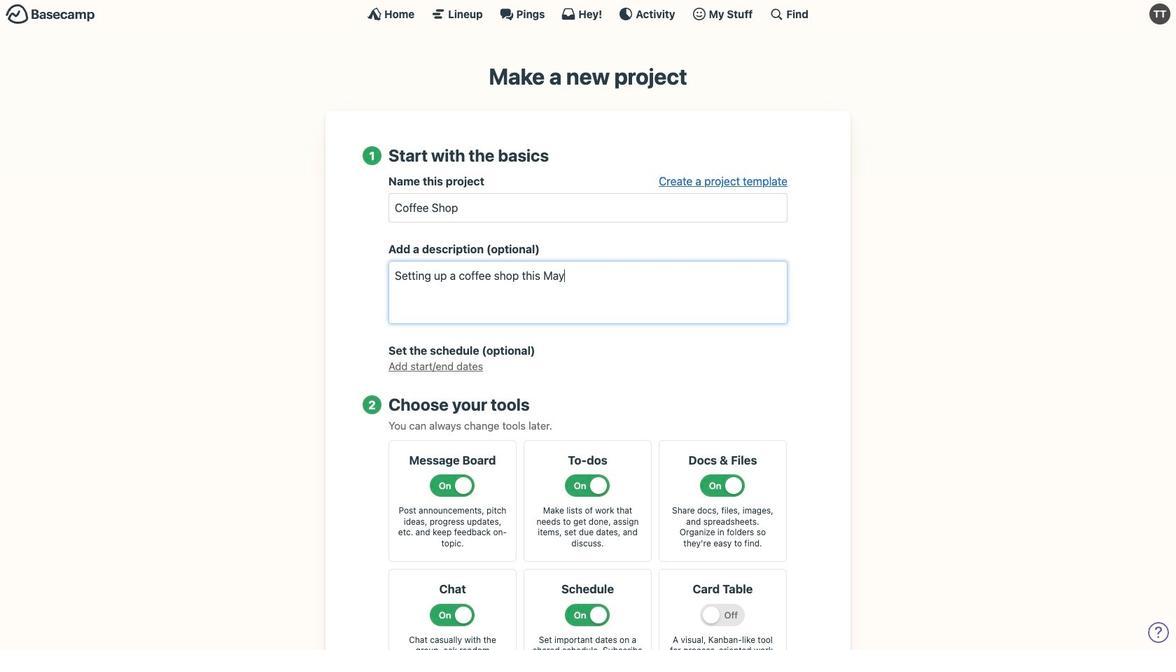 Task type: locate. For each thing, give the bounding box(es) containing it.
switch accounts image
[[6, 4, 95, 25]]

e.g. Office Renovation text field
[[389, 193, 788, 223]]

terry turtle image
[[1150, 4, 1171, 25]]

main element
[[0, 0, 1177, 27]]



Task type: vqa. For each thing, say whether or not it's contained in the screenshot.
Terry Turtle ICON
yes



Task type: describe. For each thing, give the bounding box(es) containing it.
e.g. Plans and scheduling for expanding the office text field
[[389, 261, 788, 324]]

keyboard shortcut: ⌘ + / image
[[770, 7, 784, 21]]



